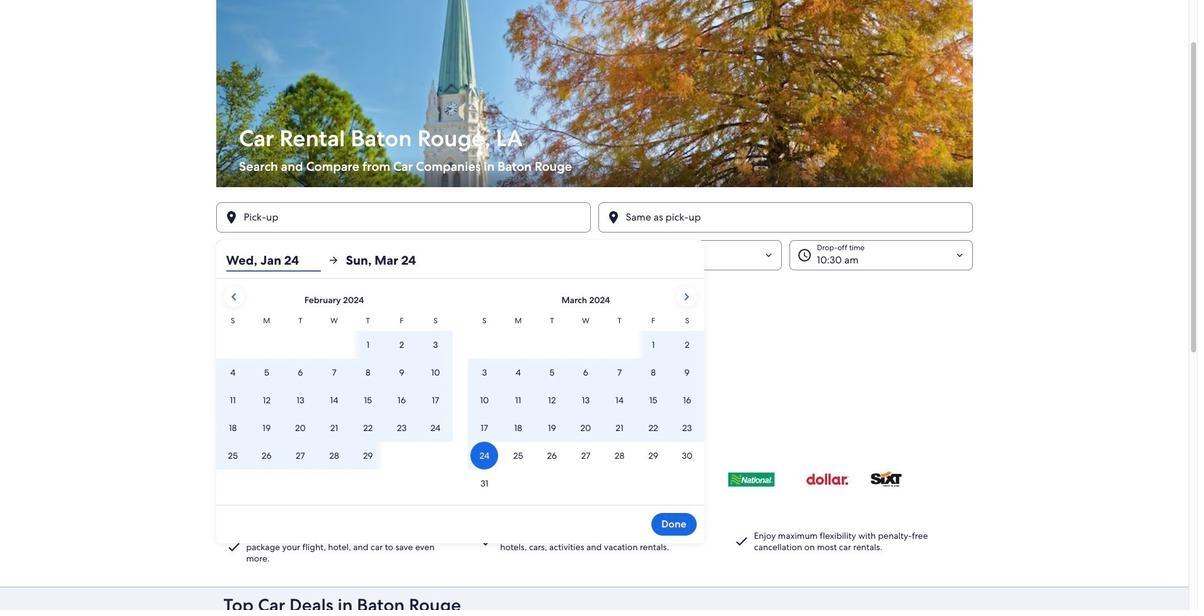 Task type: locate. For each thing, give the bounding box(es) containing it.
breadcrumbs region
[[0, 0, 1189, 587]]

next month image
[[679, 289, 694, 305]]

previous month image
[[226, 289, 241, 305]]



Task type: vqa. For each thing, say whether or not it's contained in the screenshot.
LOYALTY LOWTIER icon
no



Task type: describe. For each thing, give the bounding box(es) containing it.
car suppliers logo image
[[224, 456, 965, 502]]



